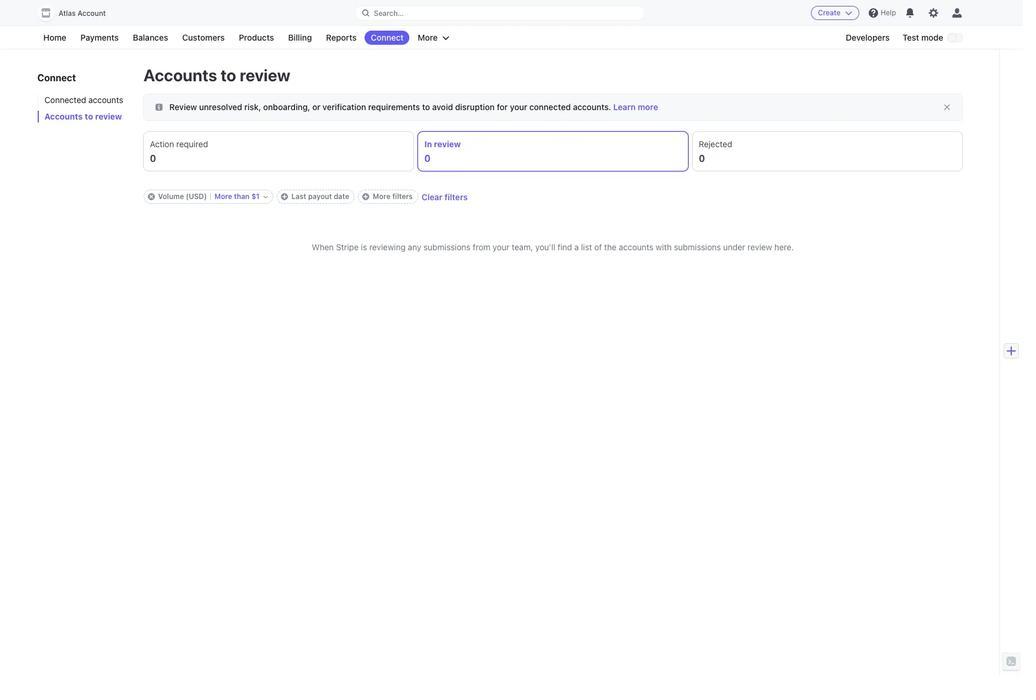 Task type: describe. For each thing, give the bounding box(es) containing it.
volume
[[158, 192, 184, 201]]

$1
[[252, 192, 260, 201]]

connected
[[530, 102, 571, 112]]

mode
[[922, 32, 944, 42]]

test mode
[[903, 32, 944, 42]]

billing link
[[282, 31, 318, 45]]

customers link
[[176, 31, 231, 45]]

atlas
[[59, 9, 76, 18]]

developers
[[846, 32, 890, 42]]

balances
[[133, 32, 168, 42]]

edit volume (usd) image
[[263, 194, 268, 199]]

search…
[[374, 9, 404, 17]]

learn more link
[[614, 102, 658, 112]]

accounts inside 'link'
[[44, 111, 83, 121]]

products
[[239, 32, 274, 42]]

Search… text field
[[355, 6, 645, 20]]

when stripe is reviewing any submissions from your team, you'll find a list of the accounts with submissions under review here.
[[312, 242, 794, 252]]

add last payout date image
[[281, 193, 288, 200]]

connected accounts
[[44, 95, 123, 105]]

connect link
[[365, 31, 410, 45]]

home
[[43, 32, 66, 42]]

review left here.
[[748, 242, 773, 252]]

svg image
[[155, 104, 162, 111]]

a
[[575, 242, 579, 252]]

learn
[[614, 102, 636, 112]]

account
[[78, 9, 106, 18]]

2 horizontal spatial to
[[422, 102, 430, 112]]

more than $1
[[215, 192, 260, 201]]

last
[[292, 192, 306, 201]]

date
[[334, 192, 349, 201]]

clear filters
[[422, 192, 468, 202]]

clear filters toolbar
[[143, 190, 963, 204]]

payout
[[308, 192, 332, 201]]

0 for in review 0
[[425, 153, 431, 164]]

customers
[[182, 32, 225, 42]]

any
[[408, 242, 421, 252]]

0 vertical spatial your
[[510, 102, 527, 112]]

verification
[[323, 102, 366, 112]]

atlas account
[[59, 9, 106, 18]]

remove volume (usd) image
[[148, 193, 155, 200]]

the
[[604, 242, 617, 252]]

action
[[150, 139, 174, 149]]

0 horizontal spatial connect
[[37, 72, 76, 83]]

action required 0
[[150, 139, 208, 164]]

reviewing
[[369, 242, 406, 252]]

stripe
[[336, 242, 359, 252]]

home link
[[37, 31, 72, 45]]

or
[[312, 102, 321, 112]]

test
[[903, 32, 920, 42]]

atlas account button
[[37, 5, 118, 21]]

0 for action required 0
[[150, 153, 156, 164]]

to inside 'link'
[[85, 111, 93, 121]]

1 submissions from the left
[[424, 242, 471, 252]]

notifications image
[[906, 8, 915, 18]]

1 horizontal spatial accounts
[[143, 65, 217, 85]]

payments
[[80, 32, 119, 42]]

billing
[[288, 32, 312, 42]]

2 submissions from the left
[[674, 242, 721, 252]]

add more filters image
[[362, 193, 369, 200]]

review inside 'link'
[[95, 111, 122, 121]]

review inside in review 0
[[434, 139, 461, 149]]



Task type: vqa. For each thing, say whether or not it's contained in the screenshot.
Previous button
no



Task type: locate. For each thing, give the bounding box(es) containing it.
1 horizontal spatial 0
[[425, 153, 431, 164]]

1 horizontal spatial more
[[373, 192, 391, 201]]

1 horizontal spatial submissions
[[674, 242, 721, 252]]

accounts.
[[573, 102, 611, 112]]

1 vertical spatial connect
[[37, 72, 76, 83]]

0 inside in review 0
[[425, 153, 431, 164]]

0 vertical spatial accounts to review
[[143, 65, 291, 85]]

to down connected accounts link
[[85, 111, 93, 121]]

accounts to review up unresolved
[[143, 65, 291, 85]]

for
[[497, 102, 508, 112]]

list
[[581, 242, 592, 252]]

review
[[169, 102, 197, 112]]

0 horizontal spatial accounts
[[44, 111, 83, 121]]

accounts
[[88, 95, 123, 105], [619, 242, 654, 252]]

accounts up review at the top left
[[143, 65, 217, 85]]

1 0 from the left
[[150, 153, 156, 164]]

0 horizontal spatial submissions
[[424, 242, 471, 252]]

0 down action
[[150, 153, 156, 164]]

filters right clear
[[445, 192, 468, 202]]

0 horizontal spatial your
[[493, 242, 510, 252]]

your
[[510, 102, 527, 112], [493, 242, 510, 252]]

accounts to review inside 'link'
[[44, 111, 122, 121]]

more
[[638, 102, 658, 112]]

0 down rejected
[[699, 153, 705, 164]]

accounts
[[143, 65, 217, 85], [44, 111, 83, 121]]

1 vertical spatial accounts to review
[[44, 111, 122, 121]]

is
[[361, 242, 367, 252]]

under
[[723, 242, 746, 252]]

connected accounts link
[[37, 94, 132, 106]]

avoid
[[432, 102, 453, 112]]

0 down "in"
[[425, 153, 431, 164]]

disruption
[[455, 102, 495, 112]]

1 horizontal spatial accounts
[[619, 242, 654, 252]]

accounts to review
[[143, 65, 291, 85], [44, 111, 122, 121]]

to
[[221, 65, 236, 85], [422, 102, 430, 112], [85, 111, 93, 121]]

accounts to review link
[[37, 111, 132, 123]]

more button
[[412, 31, 456, 45]]

your right from
[[493, 242, 510, 252]]

rejected 0
[[699, 139, 733, 164]]

0 horizontal spatial 0
[[150, 153, 156, 164]]

1 vertical spatial accounts
[[44, 111, 83, 121]]

1 horizontal spatial your
[[510, 102, 527, 112]]

reports link
[[320, 31, 363, 45]]

here.
[[775, 242, 794, 252]]

connected
[[44, 95, 86, 105]]

requirements
[[368, 102, 420, 112]]

submissions right with
[[674, 242, 721, 252]]

more filters
[[373, 192, 413, 201]]

help button
[[865, 4, 901, 22]]

more right add more filters icon
[[373, 192, 391, 201]]

1 vertical spatial accounts
[[619, 242, 654, 252]]

0 horizontal spatial accounts to review
[[44, 111, 122, 121]]

Search… search field
[[355, 6, 645, 20]]

2 horizontal spatial more
[[418, 32, 438, 42]]

filters left clear
[[393, 192, 413, 201]]

in review 0
[[425, 139, 461, 164]]

1 vertical spatial your
[[493, 242, 510, 252]]

1 horizontal spatial to
[[221, 65, 236, 85]]

with
[[656, 242, 672, 252]]

more
[[418, 32, 438, 42], [215, 192, 232, 201], [373, 192, 391, 201]]

developers link
[[840, 31, 896, 45]]

connect up connected
[[37, 72, 76, 83]]

your right for
[[510, 102, 527, 112]]

(usd)
[[186, 192, 207, 201]]

reports
[[326, 32, 357, 42]]

you'll
[[536, 242, 556, 252]]

of
[[595, 242, 602, 252]]

when
[[312, 242, 334, 252]]

2 horizontal spatial 0
[[699, 153, 705, 164]]

find
[[558, 242, 572, 252]]

tab list containing 0
[[143, 132, 963, 171]]

1 horizontal spatial connect
[[371, 32, 404, 42]]

required
[[176, 139, 208, 149]]

0
[[150, 153, 156, 164], [425, 153, 431, 164], [699, 153, 705, 164]]

0 vertical spatial connect
[[371, 32, 404, 42]]

0 horizontal spatial to
[[85, 111, 93, 121]]

to left "avoid"
[[422, 102, 430, 112]]

more left than
[[215, 192, 232, 201]]

review down connected accounts link
[[95, 111, 122, 121]]

from
[[473, 242, 491, 252]]

accounts up accounts to review 'link'
[[88, 95, 123, 105]]

submissions
[[424, 242, 471, 252], [674, 242, 721, 252]]

more for more than $1
[[215, 192, 232, 201]]

clear filters button
[[422, 192, 468, 202]]

more for more
[[418, 32, 438, 42]]

clear
[[422, 192, 443, 202]]

payments link
[[75, 31, 125, 45]]

submissions right any
[[424, 242, 471, 252]]

help
[[881, 8, 897, 17]]

accounts right the
[[619, 242, 654, 252]]

accounts to review down connected accounts link
[[44, 111, 122, 121]]

filters for clear filters
[[445, 192, 468, 202]]

0 vertical spatial accounts
[[88, 95, 123, 105]]

team,
[[512, 242, 533, 252]]

0 horizontal spatial more
[[215, 192, 232, 201]]

1 horizontal spatial accounts to review
[[143, 65, 291, 85]]

balances link
[[127, 31, 174, 45]]

risk,
[[244, 102, 261, 112]]

unresolved
[[199, 102, 242, 112]]

volume (usd)
[[158, 192, 207, 201]]

in
[[425, 139, 432, 149]]

connect down search…
[[371, 32, 404, 42]]

onboarding,
[[263, 102, 310, 112]]

filters
[[445, 192, 468, 202], [393, 192, 413, 201]]

review right "in"
[[434, 139, 461, 149]]

more for more filters
[[373, 192, 391, 201]]

than
[[234, 192, 250, 201]]

0 inside action required 0
[[150, 153, 156, 164]]

more inside button
[[418, 32, 438, 42]]

2 0 from the left
[[425, 153, 431, 164]]

last payout date
[[292, 192, 349, 201]]

tab list
[[143, 132, 963, 171]]

0 horizontal spatial accounts
[[88, 95, 123, 105]]

review unresolved risk, onboarding, or verification requirements to avoid disruption for your connected accounts. learn more
[[169, 102, 658, 112]]

3 0 from the left
[[699, 153, 705, 164]]

0 vertical spatial accounts
[[143, 65, 217, 85]]

create button
[[811, 6, 860, 20]]

0 horizontal spatial filters
[[393, 192, 413, 201]]

0 inside rejected 0
[[699, 153, 705, 164]]

create
[[818, 8, 841, 17]]

review up risk,
[[240, 65, 291, 85]]

review
[[240, 65, 291, 85], [95, 111, 122, 121], [434, 139, 461, 149], [748, 242, 773, 252]]

rejected
[[699, 139, 733, 149]]

1 horizontal spatial filters
[[445, 192, 468, 202]]

accounts down connected
[[44, 111, 83, 121]]

filters for more filters
[[393, 192, 413, 201]]

to up unresolved
[[221, 65, 236, 85]]

connect
[[371, 32, 404, 42], [37, 72, 76, 83]]

more right connect link
[[418, 32, 438, 42]]

products link
[[233, 31, 280, 45]]



